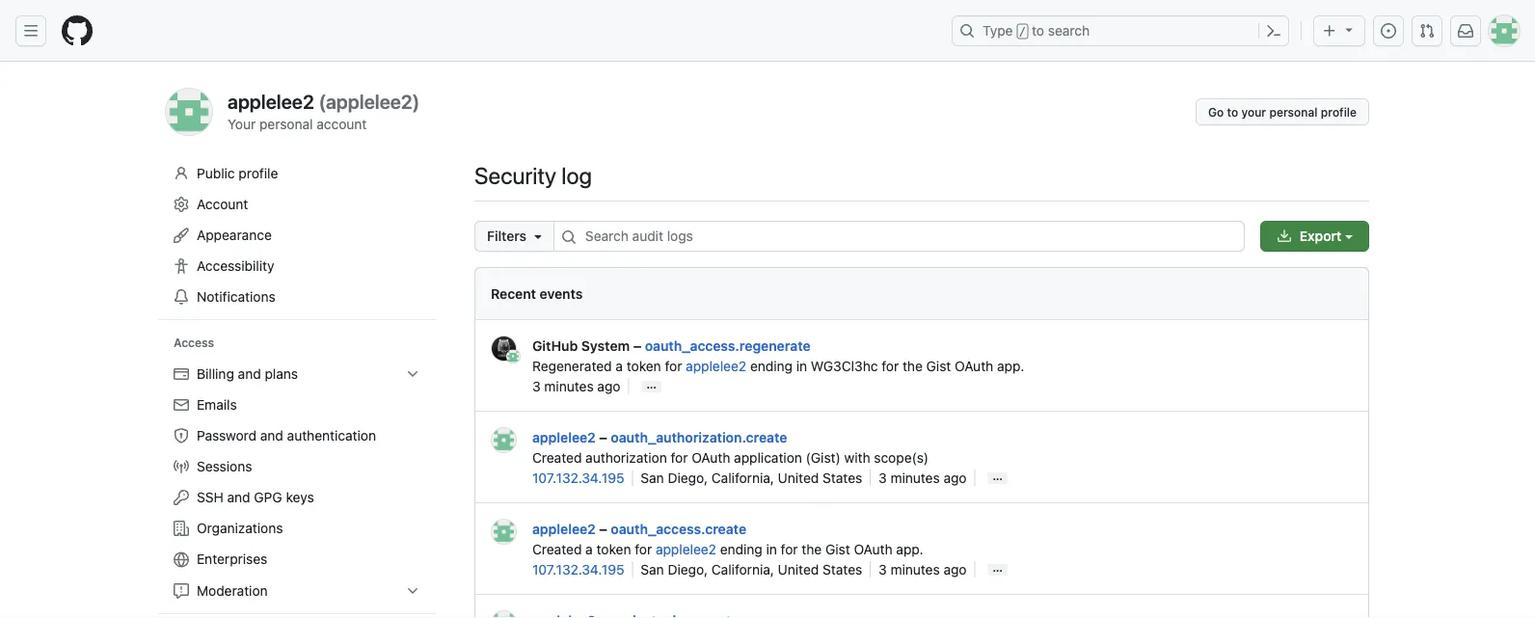 Task type: vqa. For each thing, say whether or not it's contained in the screenshot.
the topmost states
yes



Task type: describe. For each thing, give the bounding box(es) containing it.
export button
[[1261, 221, 1370, 252]]

gear image
[[174, 197, 189, 212]]

notifications image
[[1458, 23, 1474, 39]]

created for created a token for
[[532, 541, 582, 557]]

3 for applelee2 – oauth_authorization.create created authorization for oauth application (gist) with scope(s)
[[879, 470, 887, 486]]

broadcast image
[[174, 459, 189, 475]]

git pull request image
[[1420, 23, 1435, 39]]

public profile
[[197, 165, 278, 181]]

0 vertical spatial minutes
[[544, 378, 594, 394]]

0 vertical spatial profile
[[1321, 105, 1357, 119]]

3 for applelee2 – oauth_access.create created a token for applelee2 ending in for the gist oauth app .
[[879, 561, 887, 577]]

oauth inside github system – oauth_access.regenerate regenerated a token for applelee2 ending in wg3cl3hc for the gist oauth app .
[[955, 358, 994, 374]]

california, for applelee2
[[712, 561, 774, 577]]

enterprises link
[[166, 544, 428, 576]]

gpg
[[254, 490, 282, 505]]

and for plans
[[238, 366, 261, 382]]

wg3cl3hc
[[811, 358, 878, 374]]

and for authentication
[[260, 428, 283, 444]]

oauth_access.regenerate link
[[645, 338, 811, 354]]

in inside github system – oauth_access.regenerate regenerated a token for applelee2 ending in wg3cl3hc for the gist oauth app .
[[797, 358, 807, 374]]

applelee2 (applelee2) your personal account
[[228, 90, 420, 132]]

your
[[1242, 105, 1267, 119]]

– for oauth_access.create
[[599, 521, 608, 537]]

diego, for for
[[668, 561, 708, 577]]

0 horizontal spatial to
[[1032, 23, 1045, 39]]

billing
[[197, 366, 234, 382]]

application
[[734, 449, 802, 465]]

public profile link
[[166, 158, 428, 189]]

oauth_authorization.create
[[611, 429, 788, 445]]

issue opened image
[[1381, 23, 1397, 39]]

accessibility link
[[166, 251, 428, 282]]

your
[[228, 116, 256, 132]]

created for created authorization for oauth application
[[532, 449, 582, 465]]

access
[[174, 336, 214, 350]]

search image
[[561, 230, 577, 245]]

notifications
[[197, 289, 276, 305]]

oauth_access.regenerate
[[645, 338, 811, 354]]

paintbrush image
[[174, 228, 189, 243]]

the inside applelee2 – oauth_access.create created a token for applelee2 ending in for the gist oauth app .
[[802, 541, 822, 557]]

bell image
[[174, 289, 189, 305]]

and for gpg
[[227, 490, 250, 505]]

homepage image
[[62, 15, 93, 46]]

security log
[[475, 162, 592, 189]]

san diego, california, united states for application
[[641, 470, 866, 486]]

gist inside applelee2 – oauth_access.create created a token for applelee2 ending in for the gist oauth app .
[[826, 541, 850, 557]]

go to your personal profile
[[1209, 105, 1357, 119]]

command palette image
[[1266, 23, 1282, 39]]

regenerated
[[532, 358, 612, 374]]

ending inside github system – oauth_access.regenerate regenerated a token for applelee2 ending in wg3cl3hc for the gist oauth app .
[[750, 358, 793, 374]]

accessibility image
[[174, 259, 189, 274]]

@ghost image
[[492, 337, 516, 361]]

for inside applelee2 – oauth_authorization.create created authorization for oauth application (gist) with scope(s)
[[671, 449, 688, 465]]

minutes for applelee2 – oauth_access.create created a token for applelee2 ending in for the gist oauth app .
[[891, 561, 940, 577]]

applelee2 link up authorization
[[532, 429, 596, 445]]

Search audit logs text field
[[554, 221, 1245, 252]]

app inside applelee2 – oauth_access.create created a token for applelee2 ending in for the gist oauth app .
[[896, 541, 920, 557]]

applelee2 inside github system – oauth_access.regenerate regenerated a token for applelee2 ending in wg3cl3hc for the gist oauth app .
[[686, 358, 747, 374]]

the inside github system – oauth_access.regenerate regenerated a token for applelee2 ending in wg3cl3hc for the gist oauth app .
[[903, 358, 923, 374]]

shield lock image
[[174, 428, 189, 444]]

0 vertical spatial 3
[[532, 378, 541, 394]]

/
[[1019, 25, 1026, 39]]

for down oauth_access.create link
[[635, 541, 652, 557]]

ending inside applelee2 – oauth_access.create created a token for applelee2 ending in for the gist oauth app .
[[720, 541, 763, 557]]

plus image
[[1322, 23, 1338, 39]]

0 vertical spatial … button
[[642, 377, 662, 392]]

billing and plans
[[197, 366, 298, 382]]

ssh
[[197, 490, 224, 505]]

0 vertical spatial 3 minutes ago
[[532, 378, 621, 394]]

accessibility
[[197, 258, 274, 274]]

notifications link
[[166, 282, 428, 313]]

for down the oauth_access.regenerate link
[[665, 358, 682, 374]]

(applelee2)
[[319, 90, 420, 113]]

triangle down image
[[530, 229, 546, 244]]

key image
[[174, 490, 189, 505]]

with
[[845, 449, 871, 465]]

applelee2 – oauth_access.create created a token for applelee2 ending in for the gist oauth app .
[[532, 521, 924, 557]]

personal for (applelee2)
[[259, 116, 313, 132]]

applelee2 for applelee2 (applelee2) your personal account
[[228, 90, 314, 113]]

go
[[1209, 105, 1224, 119]]

Filters search field
[[475, 221, 1245, 252]]

– for oauth_authorization.create
[[599, 429, 608, 445]]

107.132.34.195 for authorization
[[532, 470, 625, 486]]

public
[[197, 165, 235, 181]]

organizations link
[[166, 513, 428, 544]]

search
[[1048, 23, 1090, 39]]

recent
[[491, 286, 536, 301]]

scope(s)
[[874, 449, 929, 465]]

token inside applelee2 – oauth_access.create created a token for applelee2 ending in for the gist oauth app .
[[597, 541, 631, 557]]

in inside applelee2 – oauth_access.create created a token for applelee2 ending in for the gist oauth app .
[[766, 541, 777, 557]]

download image
[[1277, 229, 1293, 244]]

moderation button
[[166, 576, 428, 607]]

emails link
[[166, 390, 428, 421]]



Task type: locate. For each thing, give the bounding box(es) containing it.
1 horizontal spatial personal
[[1270, 105, 1318, 119]]

1 vertical spatial profile
[[239, 165, 278, 181]]

2 horizontal spatial oauth
[[955, 358, 994, 374]]

2 vertical spatial … button
[[988, 561, 1008, 576]]

1 vertical spatial diego,
[[668, 561, 708, 577]]

0 vertical spatial in
[[797, 358, 807, 374]]

applelee2
[[228, 90, 314, 113], [686, 358, 747, 374], [532, 429, 596, 445], [532, 521, 596, 537], [656, 541, 717, 557]]

san diego, california, united states
[[641, 470, 866, 486], [641, 561, 866, 577]]

san diego, california, united states for applelee2
[[641, 561, 866, 577]]

– inside github system – oauth_access.regenerate regenerated a token for applelee2 ending in wg3cl3hc for the gist oauth app .
[[633, 338, 642, 354]]

applelee2 link
[[686, 358, 747, 374], [532, 429, 596, 445], [532, 521, 596, 537], [656, 541, 717, 557]]

1 vertical spatial to
[[1227, 105, 1239, 119]]

profile down "plus" icon
[[1321, 105, 1357, 119]]

1 horizontal spatial gist
[[927, 358, 951, 374]]

ago for applelee2 – oauth_access.create created a token for applelee2 ending in for the gist oauth app .
[[944, 561, 967, 577]]

1 horizontal spatial to
[[1227, 105, 1239, 119]]

0 vertical spatial gist
[[927, 358, 951, 374]]

applelee2 for applelee2 – oauth_authorization.create created authorization for oauth application (gist) with scope(s)
[[532, 429, 596, 445]]

0 vertical spatial states
[[823, 470, 863, 486]]

3
[[532, 378, 541, 394], [879, 470, 887, 486], [879, 561, 887, 577]]

san down oauth_access.create link
[[641, 561, 664, 577]]

107.132.34.195 link for authorization
[[532, 470, 625, 486]]

1 vertical spatial the
[[802, 541, 822, 557]]

1 horizontal spatial profile
[[1321, 105, 1357, 119]]

1 california, from the top
[[712, 470, 774, 486]]

organization image
[[174, 521, 189, 536]]

2 san diego, california, united states from the top
[[641, 561, 866, 577]]

2 vertical spatial …
[[993, 561, 1003, 574]]

appearance link
[[166, 220, 428, 251]]

– up authorization
[[599, 429, 608, 445]]

2 vertical spatial and
[[227, 490, 250, 505]]

0 vertical spatial 107.132.34.195
[[532, 470, 625, 486]]

0 horizontal spatial app
[[896, 541, 920, 557]]

ending down the oauth_access.regenerate link
[[750, 358, 793, 374]]

authentication
[[287, 428, 376, 444]]

0 vertical spatial ending
[[750, 358, 793, 374]]

password and authentication
[[197, 428, 376, 444]]

1 states from the top
[[823, 470, 863, 486]]

states for scope(s)
[[823, 470, 863, 486]]

oauth inside applelee2 – oauth_access.create created a token for applelee2 ending in for the gist oauth app .
[[854, 541, 893, 557]]

token down system
[[627, 358, 661, 374]]

3 minutes ago for applelee2 – oauth_access.create created a token for applelee2 ending in for the gist oauth app .
[[879, 561, 967, 577]]

0 vertical spatial …
[[647, 377, 657, 391]]

oauth_access.create link
[[611, 521, 747, 537]]

applelee2 inside applelee2 – oauth_authorization.create created authorization for oauth application (gist) with scope(s)
[[532, 429, 596, 445]]

1 vertical spatial oauth
[[692, 449, 731, 465]]

0 horizontal spatial profile
[[239, 165, 278, 181]]

oauth
[[955, 358, 994, 374], [692, 449, 731, 465], [854, 541, 893, 557]]

token down oauth_access.create on the left of page
[[597, 541, 631, 557]]

united down (gist) on the bottom
[[778, 470, 819, 486]]

token inside github system – oauth_access.regenerate regenerated a token for applelee2 ending in wg3cl3hc for the gist oauth app .
[[627, 358, 661, 374]]

united for ending
[[778, 561, 819, 577]]

0 horizontal spatial oauth
[[692, 449, 731, 465]]

san for for
[[641, 470, 664, 486]]

1 107.132.34.195 from the top
[[532, 470, 625, 486]]

person image
[[174, 166, 189, 181]]

for
[[665, 358, 682, 374], [882, 358, 899, 374], [671, 449, 688, 465], [635, 541, 652, 557], [781, 541, 798, 557]]

1 vertical spatial 3 minutes ago
[[879, 470, 967, 486]]

2 diego, from the top
[[668, 561, 708, 577]]

0 vertical spatial ago
[[597, 378, 621, 394]]

account link
[[166, 189, 428, 220]]

1 horizontal spatial the
[[903, 358, 923, 374]]

… button for applelee2 – oauth_authorization.create created authorization for oauth application (gist) with scope(s)
[[988, 469, 1008, 484]]

ssh and gpg keys link
[[166, 482, 428, 513]]

1 vertical spatial … button
[[988, 469, 1008, 484]]

1 vertical spatial 107.132.34.195
[[532, 561, 625, 577]]

california, down application
[[712, 470, 774, 486]]

san diego, california, united states down applelee2 – oauth_access.create created a token for applelee2 ending in for the gist oauth app .
[[641, 561, 866, 577]]

sessions link
[[166, 451, 428, 482]]

a inside github system – oauth_access.regenerate regenerated a token for applelee2 ending in wg3cl3hc for the gist oauth app .
[[616, 358, 623, 374]]

san diego, california, united states down application
[[641, 470, 866, 486]]

1 vertical spatial 107.132.34.195 link
[[532, 561, 625, 577]]

california,
[[712, 470, 774, 486], [712, 561, 774, 577]]

ssh and gpg keys
[[197, 490, 314, 505]]

… button for applelee2 – oauth_access.create created a token for applelee2 ending in for the gist oauth app .
[[988, 561, 1008, 576]]

security
[[475, 162, 557, 189]]

organizations
[[197, 520, 283, 536]]

california, down applelee2 – oauth_access.create created a token for applelee2 ending in for the gist oauth app .
[[712, 561, 774, 577]]

1 vertical spatial states
[[823, 561, 863, 577]]

ago for applelee2 – oauth_authorization.create created authorization for oauth application (gist) with scope(s)
[[944, 470, 967, 486]]

system
[[581, 338, 630, 354]]

applelee2 link down authorization
[[532, 521, 596, 537]]

states
[[823, 470, 863, 486], [823, 561, 863, 577]]

0 horizontal spatial .
[[920, 541, 924, 557]]

0 vertical spatial and
[[238, 366, 261, 382]]

diego, down oauth_access.create link
[[668, 561, 708, 577]]

107.132.34.195 link
[[532, 470, 625, 486], [532, 561, 625, 577]]

2 vertical spatial minutes
[[891, 561, 940, 577]]

export
[[1297, 228, 1346, 244]]

0 vertical spatial the
[[903, 358, 923, 374]]

… for applelee2 – oauth_authorization.create created authorization for oauth application (gist) with scope(s)
[[993, 469, 1003, 483]]

applelee2 link down oauth_access.create link
[[656, 541, 717, 557]]

0 vertical spatial token
[[627, 358, 661, 374]]

1 vertical spatial ago
[[944, 470, 967, 486]]

minutes
[[544, 378, 594, 394], [891, 470, 940, 486], [891, 561, 940, 577]]

mail image
[[174, 397, 189, 413]]

san down authorization
[[641, 470, 664, 486]]

– inside applelee2 – oauth_access.create created a token for applelee2 ending in for the gist oauth app .
[[599, 521, 608, 537]]

to right go
[[1227, 105, 1239, 119]]

3 minutes ago
[[532, 378, 621, 394], [879, 470, 967, 486], [879, 561, 967, 577]]

created inside applelee2 – oauth_authorization.create created authorization for oauth application (gist) with scope(s)
[[532, 449, 582, 465]]

filters button
[[475, 221, 555, 252]]

applelee2 down oauth_access.create link
[[656, 541, 717, 557]]

type / to search
[[983, 23, 1090, 39]]

a
[[616, 358, 623, 374], [586, 541, 593, 557]]

gist down (gist) on the bottom
[[826, 541, 850, 557]]

appearance
[[197, 227, 272, 243]]

filters
[[487, 228, 527, 244]]

1 horizontal spatial in
[[797, 358, 807, 374]]

recent events
[[491, 286, 583, 301]]

2 vertical spatial oauth
[[854, 541, 893, 557]]

… for applelee2 – oauth_access.create created a token for applelee2 ending in for the gist oauth app .
[[993, 561, 1003, 574]]

1 vertical spatial app
[[896, 541, 920, 557]]

1 san diego, california, united states from the top
[[641, 470, 866, 486]]

1 vertical spatial united
[[778, 561, 819, 577]]

gist inside github system – oauth_access.regenerate regenerated a token for applelee2 ending in wg3cl3hc for the gist oauth app .
[[927, 358, 951, 374]]

2 vertical spatial ago
[[944, 561, 967, 577]]

2 created from the top
[[532, 541, 582, 557]]

billing and plans button
[[166, 359, 428, 390]]

applelee2 down the oauth_access.regenerate
[[686, 358, 747, 374]]

token
[[627, 358, 661, 374], [597, 541, 631, 557]]

0 horizontal spatial gist
[[826, 541, 850, 557]]

1 vertical spatial and
[[260, 428, 283, 444]]

1 horizontal spatial a
[[616, 358, 623, 374]]

oauth inside applelee2 – oauth_authorization.create created authorization for oauth application (gist) with scope(s)
[[692, 449, 731, 465]]

2 vertical spatial –
[[599, 521, 608, 537]]

and right ssh
[[227, 490, 250, 505]]

1 vertical spatial created
[[532, 541, 582, 557]]

1 vertical spatial in
[[766, 541, 777, 557]]

2 107.132.34.195 link from the top
[[532, 561, 625, 577]]

app
[[997, 358, 1021, 374], [896, 541, 920, 557]]

0 vertical spatial app
[[997, 358, 1021, 374]]

1 vertical spatial minutes
[[891, 470, 940, 486]]

0 vertical spatial oauth
[[955, 358, 994, 374]]

diego,
[[668, 470, 708, 486], [668, 561, 708, 577]]

and inside dropdown button
[[238, 366, 261, 382]]

1 vertical spatial token
[[597, 541, 631, 557]]

account
[[197, 196, 248, 212]]

applelee2 – oauth_authorization.create created authorization for oauth application (gist) with scope(s)
[[532, 429, 929, 465]]

0 vertical spatial diego,
[[668, 470, 708, 486]]

0 vertical spatial to
[[1032, 23, 1045, 39]]

created inside applelee2 – oauth_access.create created a token for applelee2 ending in for the gist oauth app .
[[532, 541, 582, 557]]

None search field
[[554, 221, 1245, 252]]

personal inside applelee2 (applelee2) your personal account
[[259, 116, 313, 132]]

california, for application
[[712, 470, 774, 486]]

to
[[1032, 23, 1045, 39], [1227, 105, 1239, 119]]

password and authentication link
[[166, 421, 428, 451]]

and left plans
[[238, 366, 261, 382]]

0 vertical spatial a
[[616, 358, 623, 374]]

and inside "link"
[[260, 428, 283, 444]]

go to your personal profile link
[[1196, 98, 1370, 125]]

1 vertical spatial ending
[[720, 541, 763, 557]]

0 vertical spatial –
[[633, 338, 642, 354]]

0 horizontal spatial personal
[[259, 116, 313, 132]]

(gist)
[[806, 449, 841, 465]]

enterprises
[[197, 551, 267, 567]]

. inside applelee2 – oauth_access.create created a token for applelee2 ending in for the gist oauth app .
[[920, 541, 924, 557]]

authorization
[[586, 449, 667, 465]]

0 vertical spatial san diego, california, united states
[[641, 470, 866, 486]]

the right wg3cl3hc
[[903, 358, 923, 374]]

plans
[[265, 366, 298, 382]]

in
[[797, 358, 807, 374], [766, 541, 777, 557]]

1 vertical spatial a
[[586, 541, 593, 557]]

log
[[562, 162, 592, 189]]

2 san from the top
[[641, 561, 664, 577]]

type
[[983, 23, 1013, 39]]

1 united from the top
[[778, 470, 819, 486]]

app inside github system – oauth_access.regenerate regenerated a token for applelee2 ending in wg3cl3hc for the gist oauth app .
[[997, 358, 1021, 374]]

0 vertical spatial san
[[641, 470, 664, 486]]

account
[[317, 116, 367, 132]]

1 horizontal spatial app
[[997, 358, 1021, 374]]

github system – oauth_access.regenerate regenerated a token for applelee2 ending in wg3cl3hc for the gist oauth app .
[[532, 338, 1025, 374]]

oauth_access.create
[[611, 521, 747, 537]]

personal
[[1270, 105, 1318, 119], [259, 116, 313, 132]]

moderation
[[197, 583, 268, 599]]

created
[[532, 449, 582, 465], [532, 541, 582, 557]]

@applelee2 image
[[166, 89, 212, 135], [506, 349, 520, 363], [492, 428, 516, 452], [492, 520, 516, 544]]

1 vertical spatial san diego, california, united states
[[641, 561, 866, 577]]

password
[[197, 428, 257, 444]]

3 minutes ago for applelee2 – oauth_authorization.create created authorization for oauth application (gist) with scope(s)
[[879, 470, 967, 486]]

united
[[778, 470, 819, 486], [778, 561, 819, 577]]

1 created from the top
[[532, 449, 582, 465]]

profile
[[1321, 105, 1357, 119], [239, 165, 278, 181]]

0 vertical spatial .
[[1021, 358, 1025, 374]]

minutes for applelee2 – oauth_authorization.create created authorization for oauth application (gist) with scope(s)
[[891, 470, 940, 486]]

–
[[633, 338, 642, 354], [599, 429, 608, 445], [599, 521, 608, 537]]

0 horizontal spatial the
[[802, 541, 822, 557]]

2 vertical spatial 3 minutes ago
[[879, 561, 967, 577]]

0 horizontal spatial a
[[586, 541, 593, 557]]

0 vertical spatial 107.132.34.195 link
[[532, 470, 625, 486]]

in down application
[[766, 541, 777, 557]]

keys
[[286, 490, 314, 505]]

diego, down oauth_authorization.create 'link'
[[668, 470, 708, 486]]

ending
[[750, 358, 793, 374], [720, 541, 763, 557]]

san
[[641, 470, 664, 486], [641, 561, 664, 577]]

applelee2 up your
[[228, 90, 314, 113]]

0 vertical spatial california,
[[712, 470, 774, 486]]

. inside github system – oauth_access.regenerate regenerated a token for applelee2 ending in wg3cl3hc for the gist oauth app .
[[1021, 358, 1025, 374]]

1 diego, from the top
[[668, 470, 708, 486]]

applelee2 up authorization
[[532, 429, 596, 445]]

for down oauth_authorization.create 'link'
[[671, 449, 688, 465]]

in left wg3cl3hc
[[797, 358, 807, 374]]

2 107.132.34.195 from the top
[[532, 561, 625, 577]]

triangle down image
[[1342, 22, 1357, 37]]

1 horizontal spatial oauth
[[854, 541, 893, 557]]

1 san from the top
[[641, 470, 664, 486]]

a inside applelee2 – oauth_access.create created a token for applelee2 ending in for the gist oauth app .
[[586, 541, 593, 557]]

0 vertical spatial united
[[778, 470, 819, 486]]

1 vertical spatial san
[[641, 561, 664, 577]]

107.132.34.195
[[532, 470, 625, 486], [532, 561, 625, 577]]

1 vertical spatial –
[[599, 429, 608, 445]]

107.132.34.195 link for a
[[532, 561, 625, 577]]

1 vertical spatial california,
[[712, 561, 774, 577]]

1 107.132.34.195 link from the top
[[532, 470, 625, 486]]

applelee2 link down the oauth_access.regenerate
[[686, 358, 747, 374]]

107.132.34.195 for a
[[532, 561, 625, 577]]

ago
[[597, 378, 621, 394], [944, 470, 967, 486], [944, 561, 967, 577]]

2 california, from the top
[[712, 561, 774, 577]]

.
[[1021, 358, 1025, 374], [920, 541, 924, 557]]

2 united from the top
[[778, 561, 819, 577]]

1 vertical spatial …
[[993, 469, 1003, 483]]

and down emails 'link'
[[260, 428, 283, 444]]

gist
[[927, 358, 951, 374], [826, 541, 850, 557]]

applelee2 inside applelee2 (applelee2) your personal account
[[228, 90, 314, 113]]

diego, for oauth
[[668, 470, 708, 486]]

2 states from the top
[[823, 561, 863, 577]]

for right wg3cl3hc
[[882, 358, 899, 374]]

profile right public
[[239, 165, 278, 181]]

and
[[238, 366, 261, 382], [260, 428, 283, 444], [227, 490, 250, 505]]

1 vertical spatial gist
[[826, 541, 850, 557]]

– inside applelee2 – oauth_authorization.create created authorization for oauth application (gist) with scope(s)
[[599, 429, 608, 445]]

for down application
[[781, 541, 798, 557]]

united for (gist)
[[778, 470, 819, 486]]

united down applelee2 – oauth_access.create created a token for applelee2 ending in for the gist oauth app .
[[778, 561, 819, 577]]

github
[[532, 338, 578, 354]]

ending down oauth_access.create link
[[720, 541, 763, 557]]

… button
[[642, 377, 662, 392], [988, 469, 1008, 484], [988, 561, 1008, 576]]

the
[[903, 358, 923, 374], [802, 541, 822, 557]]

the down (gist) on the bottom
[[802, 541, 822, 557]]

san for token
[[641, 561, 664, 577]]

– right system
[[633, 338, 642, 354]]

0 horizontal spatial in
[[766, 541, 777, 557]]

2 vertical spatial 3
[[879, 561, 887, 577]]

1 horizontal spatial .
[[1021, 358, 1025, 374]]

0 vertical spatial created
[[532, 449, 582, 465]]

events
[[540, 286, 583, 301]]

1 vertical spatial .
[[920, 541, 924, 557]]

personal for to
[[1270, 105, 1318, 119]]

– down authorization
[[599, 521, 608, 537]]

globe image
[[174, 552, 189, 568]]

sessions
[[197, 459, 252, 475]]

states for for the
[[823, 561, 863, 577]]

applelee2 down authorization
[[532, 521, 596, 537]]

to right /
[[1032, 23, 1045, 39]]

oauth_authorization.create link
[[611, 429, 788, 445]]

applelee2 for applelee2 – oauth_access.create created a token for applelee2 ending in for the gist oauth app .
[[532, 521, 596, 537]]

emails
[[197, 397, 237, 413]]

access list
[[166, 359, 428, 607]]

gist right wg3cl3hc
[[927, 358, 951, 374]]

1 vertical spatial 3
[[879, 470, 887, 486]]



